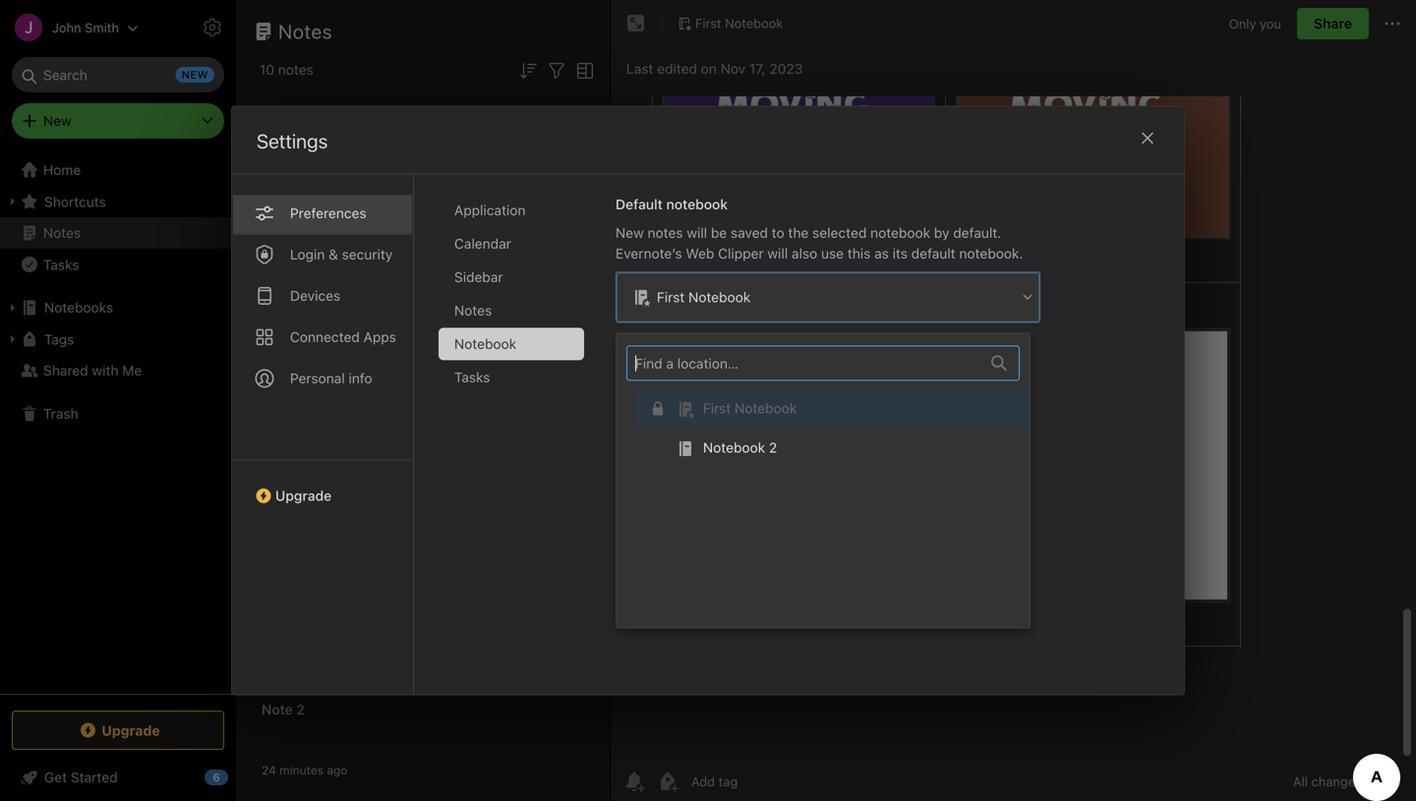 Task type: describe. For each thing, give the bounding box(es) containing it.
upgrade for upgrade popup button within the tab list
[[275, 488, 332, 504]]

default
[[616, 196, 663, 212]]

first notebook inside default notebook field
[[657, 289, 751, 305]]

use
[[821, 245, 844, 262]]

notebook inside button
[[725, 16, 783, 31]]

tags button
[[0, 324, 235, 355]]

thursday
[[465, 389, 524, 405]]

edited
[[657, 60, 697, 77]]

place.
[[322, 174, 360, 190]]

first inside default notebook field
[[657, 289, 685, 305]]

sidebar tab
[[439, 261, 584, 294]]

17,
[[749, 60, 766, 77]]

a
[[498, 174, 505, 190]]

application
[[454, 202, 526, 218]]

about
[[495, 153, 531, 169]]

action
[[408, 548, 447, 565]]

personal info
[[290, 370, 372, 387]]

ideas
[[457, 153, 491, 169]]

them
[[535, 153, 567, 169]]

notebook.
[[959, 245, 1023, 262]]

notes inside date & time 11/21/2023 10:00 am goal attendees me agenda notes action items assignee status clean up meeting notes send out meeting notes and action items
[[405, 507, 443, 523]]

0 vertical spatial meeting
[[427, 528, 479, 544]]

(and
[[296, 132, 325, 149]]

devices
[[290, 288, 340, 304]]

0 horizontal spatial notebook
[[666, 196, 728, 212]]

tip:
[[364, 174, 388, 190]]

note 2
[[262, 702, 305, 718]]

expand tags image
[[5, 331, 21, 347]]

tags
[[44, 331, 74, 347]]

1 horizontal spatial break
[[470, 410, 506, 426]]

evernote's
[[616, 245, 682, 262]]

first inside first notebook button
[[695, 16, 721, 31]]

share
[[1314, 15, 1352, 31]]

security
[[342, 246, 393, 263]]

1 horizontal spatial all
[[372, 132, 386, 149]]

preferences
[[290, 205, 366, 221]]

0 horizontal spatial project
[[262, 410, 307, 426]]

3
[[398, 410, 406, 426]]

selected
[[812, 225, 867, 241]]

apps
[[363, 329, 396, 345]]

the inside start (and finish) all the books you've been wanting to read and keep your ideas about them all in one place. tip: if you're reading a physical book, take pictu...
[[390, 132, 410, 149]]

changes
[[1312, 774, 1362, 789]]

new for new notes will be saved to the selected notebook by default. evernote's web clipper will also use this as its default notebook.
[[616, 225, 644, 241]]

notes inside tab
[[454, 302, 492, 319]]

connected
[[290, 329, 360, 345]]

date
[[262, 486, 291, 503]]

upgrade button inside tab list
[[232, 460, 413, 512]]

in
[[279, 174, 291, 190]]

shared with me link
[[0, 355, 235, 387]]

24 minutes ago
[[262, 764, 348, 777]]

its
[[893, 245, 908, 262]]

Search text field
[[26, 57, 210, 92]]

read
[[332, 153, 360, 169]]

10 for 10 notes
[[260, 61, 274, 78]]

first notebook inside button
[[695, 16, 783, 31]]

pictu...
[[332, 194, 375, 210]]

new button
[[12, 103, 224, 139]]

wanting
[[262, 153, 311, 169]]

physical
[[509, 174, 561, 190]]

all changes saved
[[1293, 774, 1400, 789]]

monday
[[398, 368, 449, 385]]

assignee
[[262, 528, 319, 544]]

tasks inside tasks button
[[43, 256, 79, 273]]

10 for 10 minutes ago
[[262, 292, 275, 305]]

notebook 2
[[703, 440, 777, 456]]

notes inside new notes will be saved to the selected notebook by default. evernote's web clipper will also use this as its default notebook.
[[648, 225, 683, 241]]

0 vertical spatial me
[[122, 362, 142, 379]]

upgrade for left upgrade popup button
[[102, 723, 160, 739]]

up
[[407, 528, 424, 544]]

by
[[934, 225, 950, 241]]

Default notebook field
[[616, 272, 1041, 323]]

new for new
[[43, 113, 72, 129]]

settings
[[257, 129, 328, 152]]

only
[[1229, 16, 1256, 31]]

11/21/2023
[[343, 486, 412, 503]]

sunday appointment monday project 1 tuesday break wednesday appointment thursday project 2 friday task 3 saturday break
[[262, 368, 564, 426]]

friday
[[322, 410, 361, 426]]

notes down "status"
[[341, 548, 377, 565]]

0 vertical spatial will
[[687, 225, 707, 241]]

and inside start (and finish) all the books you've been wanting to read and keep your ideas about them all in one place. tip: if you're reading a physical book, take pictu...
[[364, 153, 387, 169]]

items
[[451, 548, 485, 565]]

notes up 10 notes
[[278, 20, 332, 43]]

on
[[701, 60, 717, 77]]

first notebook inside cell
[[703, 400, 797, 416]]

you've
[[456, 132, 498, 149]]

Find a location field
[[626, 346, 1040, 616]]

as
[[874, 245, 889, 262]]

ago for 24 minutes ago
[[327, 764, 348, 777]]

saturday
[[410, 410, 466, 426]]

only you
[[1229, 16, 1281, 31]]

books
[[414, 132, 452, 149]]

1 vertical spatial appointment
[[379, 389, 461, 405]]

sidebar
[[454, 269, 503, 285]]

default.
[[953, 225, 1001, 241]]

tuesday
[[511, 368, 564, 385]]

home
[[43, 162, 81, 178]]

note for note 2
[[262, 702, 293, 718]]

shortcuts
[[44, 193, 106, 210]]

tab list containing preferences
[[232, 175, 414, 695]]

10 notes
[[260, 61, 314, 78]]

2 inside sunday appointment monday project 1 tuesday break wednesday appointment thursday project 2 friday task 3 saturday break
[[310, 410, 318, 426]]

clean
[[368, 528, 404, 544]]

first notebook button
[[671, 10, 790, 37]]

start (and finish) all the books you've been wanting to read and keep your ideas about them all in one place. tip: if you're reading a physical book, take pictu...
[[262, 132, 567, 210]]

1 vertical spatial meeting
[[286, 548, 338, 565]]

0 horizontal spatial 1
[[421, 530, 427, 544]]

you
[[1260, 16, 1281, 31]]

if
[[391, 174, 400, 190]]

login
[[290, 246, 325, 263]]

tasks button
[[0, 249, 235, 280]]

2023
[[769, 60, 803, 77]]

notebook inside new notes will be saved to the selected notebook by default. evernote's web clipper will also use this as its default notebook.
[[870, 225, 930, 241]]



Task type: locate. For each thing, give the bounding box(es) containing it.
1 horizontal spatial the
[[788, 225, 809, 241]]

& for time
[[295, 486, 305, 503]]

0 vertical spatial new
[[43, 113, 72, 129]]

2 vertical spatial first
[[703, 400, 731, 416]]

minutes for 10
[[278, 292, 322, 305]]

project down sunday
[[262, 410, 307, 426]]

notes down shortcuts
[[43, 225, 81, 241]]

first up notebook 2
[[703, 400, 731, 416]]

notes up settings
[[278, 61, 314, 78]]

1 vertical spatial 10
[[262, 292, 275, 305]]

first notebook cell
[[636, 389, 1040, 428]]

notes
[[278, 20, 332, 43], [43, 225, 81, 241], [454, 302, 492, 319], [405, 507, 443, 523]]

1 horizontal spatial notebook
[[870, 225, 930, 241]]

1 horizontal spatial 2
[[310, 410, 318, 426]]

the inside new notes will be saved to the selected notebook by default. evernote's web clipper will also use this as its default notebook.
[[788, 225, 809, 241]]

settings image
[[201, 16, 224, 39]]

0 horizontal spatial 2
[[296, 702, 305, 718]]

to right be
[[772, 225, 784, 241]]

meeting
[[427, 528, 479, 544], [286, 548, 338, 565]]

calendar
[[454, 236, 511, 252]]

break down sunday
[[262, 389, 298, 405]]

1 inside sunday appointment monday project 1 tuesday break wednesday appointment thursday project 2 friday task 3 saturday break
[[501, 368, 507, 385]]

your
[[426, 153, 454, 169]]

minutes
[[278, 292, 322, 305], [279, 764, 324, 777]]

notebook inside field
[[688, 289, 751, 305]]

10 minutes ago
[[262, 292, 346, 305]]

new inside new notes will be saved to the selected notebook by default. evernote's web clipper will also use this as its default notebook.
[[616, 225, 644, 241]]

tasks up thursday
[[454, 369, 490, 386]]

0 vertical spatial to
[[315, 153, 328, 169]]

calendar tab
[[439, 228, 584, 260]]

first notebook down web
[[657, 289, 751, 305]]

ago up connected apps
[[325, 292, 346, 305]]

default notebook
[[616, 196, 728, 212]]

1 note from the top
[[262, 230, 293, 246]]

notebook 2 cell
[[636, 428, 1040, 468]]

upgrade inside tab list
[[275, 488, 332, 504]]

will up web
[[687, 225, 707, 241]]

1 vertical spatial will
[[767, 245, 788, 262]]

new up home
[[43, 113, 72, 129]]

appointment up wednesday
[[313, 368, 394, 385]]

first down evernote's
[[657, 289, 685, 305]]

0 vertical spatial 1
[[501, 368, 507, 385]]

1 horizontal spatial project
[[452, 368, 497, 385]]

notebook inside 'tab'
[[454, 336, 517, 352]]

0 horizontal spatial the
[[390, 132, 410, 149]]

0 horizontal spatial upgrade button
[[12, 711, 224, 750]]

& inside date & time 11/21/2023 10:00 am goal attendees me agenda notes action items assignee status clean up meeting notes send out meeting notes and action items
[[295, 486, 305, 503]]

1
[[501, 368, 507, 385], [421, 530, 427, 544]]

1 vertical spatial notebook
[[870, 225, 930, 241]]

10
[[260, 61, 274, 78], [262, 292, 275, 305]]

0 horizontal spatial me
[[122, 362, 142, 379]]

this
[[848, 245, 871, 262]]

0 vertical spatial tasks
[[43, 256, 79, 273]]

status
[[323, 528, 364, 544]]

1 vertical spatial the
[[788, 225, 809, 241]]

0 vertical spatial all
[[372, 132, 386, 149]]

add a reminder image
[[623, 770, 646, 794]]

info
[[349, 370, 372, 387]]

row group containing first notebook
[[626, 389, 1040, 468]]

finish)
[[329, 132, 368, 149]]

2 for note 2
[[296, 702, 305, 718]]

10:00
[[415, 486, 451, 503]]

saved right changes
[[1365, 774, 1400, 789]]

expand notebooks image
[[5, 300, 21, 316]]

0 horizontal spatial to
[[315, 153, 328, 169]]

wednesday
[[302, 389, 376, 405]]

2 down first notebook row
[[769, 440, 777, 456]]

connected apps
[[290, 329, 396, 345]]

0 horizontal spatial new
[[43, 113, 72, 129]]

1 vertical spatial new
[[616, 225, 644, 241]]

0 vertical spatial ago
[[325, 292, 346, 305]]

expand note image
[[624, 12, 648, 35]]

0 vertical spatial and
[[364, 153, 387, 169]]

1 vertical spatial and
[[380, 548, 404, 565]]

nov
[[721, 60, 746, 77]]

1 vertical spatial upgrade button
[[12, 711, 224, 750]]

0 horizontal spatial tab list
[[232, 175, 414, 695]]

notes
[[278, 61, 314, 78], [648, 225, 683, 241], [482, 528, 518, 544], [341, 548, 377, 565]]

24
[[262, 764, 276, 777]]

2 vertical spatial first notebook
[[703, 400, 797, 416]]

also
[[792, 245, 817, 262]]

0 vertical spatial the
[[390, 132, 410, 149]]

new up evernote's
[[616, 225, 644, 241]]

all
[[1293, 774, 1308, 789]]

1 horizontal spatial will
[[767, 245, 788, 262]]

0 vertical spatial minutes
[[278, 292, 322, 305]]

1 horizontal spatial to
[[772, 225, 784, 241]]

1 vertical spatial 1
[[421, 530, 427, 544]]

1 horizontal spatial &
[[329, 246, 338, 263]]

1 vertical spatial saved
[[1365, 774, 1400, 789]]

1 vertical spatial me
[[330, 507, 350, 523]]

shared
[[43, 362, 88, 379]]

None search field
[[26, 57, 210, 92]]

notebooks
[[44, 299, 113, 316]]

notes up 'up'
[[405, 507, 443, 523]]

default
[[911, 245, 956, 262]]

1 vertical spatial minutes
[[279, 764, 324, 777]]

1 horizontal spatial upgrade button
[[232, 460, 413, 512]]

1 horizontal spatial new
[[616, 225, 644, 241]]

close image
[[1136, 126, 1160, 150]]

add tag image
[[656, 770, 680, 794]]

notes tab
[[439, 295, 584, 327]]

1 horizontal spatial saved
[[1365, 774, 1400, 789]]

10 left devices
[[262, 292, 275, 305]]

2 inside cell
[[769, 440, 777, 456]]

1 right tag
[[421, 530, 427, 544]]

note
[[262, 230, 293, 246], [262, 702, 293, 718]]

0 vertical spatial first notebook
[[695, 16, 783, 31]]

reading
[[447, 174, 494, 190]]

me up "status"
[[330, 507, 350, 523]]

keep
[[391, 153, 422, 169]]

the
[[390, 132, 410, 149], [788, 225, 809, 241]]

appointment
[[313, 368, 394, 385], [379, 389, 461, 405]]

tree containing home
[[0, 154, 236, 693]]

new inside popup button
[[43, 113, 72, 129]]

notebooks link
[[0, 292, 235, 324]]

to inside start (and finish) all the books you've been wanting to read and keep your ideas about them all in one place. tip: if you're reading a physical book, take pictu...
[[315, 153, 328, 169]]

tab list containing application
[[439, 194, 600, 695]]

break down thursday
[[470, 410, 506, 426]]

ago right 24
[[327, 764, 348, 777]]

goal
[[480, 486, 509, 503]]

all left in
[[262, 174, 276, 190]]

first notebook up nov
[[695, 16, 783, 31]]

0 horizontal spatial saved
[[731, 225, 768, 241]]

0 vertical spatial 10
[[260, 61, 274, 78]]

notebook up be
[[666, 196, 728, 212]]

notes down items
[[482, 528, 518, 544]]

note 7
[[262, 230, 304, 246]]

0 vertical spatial &
[[329, 246, 338, 263]]

0 vertical spatial note
[[262, 230, 293, 246]]

0 vertical spatial saved
[[731, 225, 768, 241]]

2 left friday
[[310, 410, 318, 426]]

1 horizontal spatial tab list
[[439, 194, 600, 695]]

note for note 7
[[262, 230, 293, 246]]

me right with
[[122, 362, 142, 379]]

last
[[626, 60, 653, 77]]

saved inside new notes will be saved to the selected notebook by default. evernote's web clipper will also use this as its default notebook.
[[731, 225, 768, 241]]

1 vertical spatial first
[[657, 289, 685, 305]]

notes link
[[0, 217, 235, 249]]

meeting down assignee
[[286, 548, 338, 565]]

note left 7
[[262, 230, 293, 246]]

0 vertical spatial appointment
[[313, 368, 394, 385]]

7
[[296, 230, 304, 246]]

1 vertical spatial first notebook
[[657, 289, 751, 305]]

start
[[262, 132, 293, 149]]

send
[[522, 528, 554, 544]]

notes up evernote's
[[648, 225, 683, 241]]

trash
[[43, 406, 78, 422]]

0 vertical spatial upgrade button
[[232, 460, 413, 512]]

attendees
[[262, 507, 326, 523]]

tab list
[[232, 175, 414, 695], [439, 194, 600, 695]]

book,
[[262, 194, 297, 210]]

1 vertical spatial 2
[[769, 440, 777, 456]]

project up thursday
[[452, 368, 497, 385]]

start (and finish) all the books you've been wanting to read and keep your ideas about them all in one place. tip: if you're reading a physical book, take pictu... button
[[236, 93, 596, 211]]

notebook up its
[[870, 225, 930, 241]]

meeting down action
[[427, 528, 479, 544]]

web
[[686, 245, 714, 262]]

0 vertical spatial first
[[695, 16, 721, 31]]

0 horizontal spatial tasks
[[43, 256, 79, 273]]

notebook inside cell
[[703, 440, 765, 456]]

2 for notebook 2
[[769, 440, 777, 456]]

1 vertical spatial &
[[295, 486, 305, 503]]

and inside date & time 11/21/2023 10:00 am goal attendees me agenda notes action items assignee status clean up meeting notes send out meeting notes and action items
[[380, 548, 404, 565]]

0 horizontal spatial will
[[687, 225, 707, 241]]

first inside first notebook cell
[[703, 400, 731, 416]]

Find a location… text field
[[627, 347, 980, 379]]

out
[[262, 548, 282, 565]]

1 horizontal spatial 1
[[501, 368, 507, 385]]

the up the also
[[788, 225, 809, 241]]

& up attendees
[[295, 486, 305, 503]]

note window element
[[611, 0, 1416, 802]]

0 horizontal spatial all
[[262, 174, 276, 190]]

all
[[372, 132, 386, 149], [262, 174, 276, 190]]

sunday appointment monday project 1 tuesday break wednesday appointment thursday project 2 friday task 3 saturday break button
[[236, 329, 596, 447]]

1 vertical spatial to
[[772, 225, 784, 241]]

1 vertical spatial upgrade
[[102, 723, 160, 739]]

1 vertical spatial ago
[[327, 764, 348, 777]]

will
[[687, 225, 707, 241], [767, 245, 788, 262]]

minutes for 24
[[279, 764, 324, 777]]

0 vertical spatial upgrade
[[275, 488, 332, 504]]

1 horizontal spatial meeting
[[427, 528, 479, 544]]

tasks tab
[[439, 361, 584, 394]]

notebook inside cell
[[735, 400, 797, 416]]

shortcuts button
[[0, 186, 235, 217]]

saved up clipper on the right
[[731, 225, 768, 241]]

clipper
[[718, 245, 764, 262]]

first notebook
[[695, 16, 783, 31], [657, 289, 751, 305], [703, 400, 797, 416]]

minutes right 24
[[279, 764, 324, 777]]

1 horizontal spatial tasks
[[454, 369, 490, 386]]

tasks inside tasks tab
[[454, 369, 490, 386]]

to inside new notes will be saved to the selected notebook by default. evernote's web clipper will also use this as its default notebook.
[[772, 225, 784, 241]]

first notebook up notebook 2
[[703, 400, 797, 416]]

note up 24
[[262, 702, 293, 718]]

tree
[[0, 154, 236, 693]]

and
[[364, 153, 387, 169], [380, 548, 404, 565]]

0 vertical spatial project
[[452, 368, 497, 385]]

saved inside note window element
[[1365, 774, 1400, 789]]

last edited on nov 17, 2023
[[626, 60, 803, 77]]

all right the finish)
[[372, 132, 386, 149]]

1 vertical spatial note
[[262, 702, 293, 718]]

notes down sidebar
[[454, 302, 492, 319]]

appointment down the monday
[[379, 389, 461, 405]]

2
[[310, 410, 318, 426], [769, 440, 777, 456], [296, 702, 305, 718]]

the up keep
[[390, 132, 410, 149]]

and up tip:
[[364, 153, 387, 169]]

been
[[501, 132, 533, 149]]

date & time 11/21/2023 10:00 am goal attendees me agenda notes action items assignee status clean up meeting notes send out meeting notes and action items
[[262, 486, 554, 565]]

first notebook row
[[626, 389, 1040, 428]]

share button
[[1297, 8, 1369, 39]]

be
[[711, 225, 727, 241]]

0 horizontal spatial break
[[262, 389, 298, 405]]

2 vertical spatial 2
[[296, 702, 305, 718]]

0 vertical spatial notebook
[[666, 196, 728, 212]]

personal
[[290, 370, 345, 387]]

tag 1
[[398, 530, 427, 544]]

first up on
[[695, 16, 721, 31]]

1 vertical spatial tasks
[[454, 369, 490, 386]]

break
[[262, 389, 298, 405], [470, 410, 506, 426]]

take
[[301, 194, 328, 210]]

1 up thursday
[[501, 368, 507, 385]]

items
[[491, 507, 526, 523]]

2 horizontal spatial 2
[[769, 440, 777, 456]]

tasks up notebooks at top left
[[43, 256, 79, 273]]

0 horizontal spatial &
[[295, 486, 305, 503]]

login & security
[[290, 246, 393, 263]]

& for security
[[329, 246, 338, 263]]

home link
[[0, 154, 236, 186]]

2 up 24 minutes ago
[[296, 702, 305, 718]]

to down (and
[[315, 153, 328, 169]]

1 horizontal spatial upgrade
[[275, 488, 332, 504]]

and down clean
[[380, 548, 404, 565]]

0 horizontal spatial meeting
[[286, 548, 338, 565]]

1 horizontal spatial me
[[330, 507, 350, 523]]

1 vertical spatial all
[[262, 174, 276, 190]]

to
[[315, 153, 328, 169], [772, 225, 784, 241]]

0 vertical spatial 2
[[310, 410, 318, 426]]

1 vertical spatial break
[[470, 410, 506, 426]]

row group
[[626, 389, 1040, 468]]

& inside tab list
[[329, 246, 338, 263]]

me inside date & time 11/21/2023 10:00 am goal attendees me agenda notes action items assignee status clean up meeting notes send out meeting notes and action items
[[330, 507, 350, 523]]

ago for 10 minutes ago
[[325, 292, 346, 305]]

application tab
[[439, 194, 584, 227]]

10 up start
[[260, 61, 274, 78]]

agenda
[[353, 507, 402, 523]]

2 note from the top
[[262, 702, 293, 718]]

0 horizontal spatial upgrade
[[102, 723, 160, 739]]

& right login
[[329, 246, 338, 263]]

0 vertical spatial break
[[262, 389, 298, 405]]

notebook tab
[[439, 328, 584, 360]]

Note Editor text field
[[611, 94, 1416, 761]]

will left the also
[[767, 245, 788, 262]]

1 vertical spatial project
[[262, 410, 307, 426]]

tag
[[398, 530, 418, 544]]

minutes down login
[[278, 292, 322, 305]]



Task type: vqa. For each thing, say whether or not it's contained in the screenshot.
the
yes



